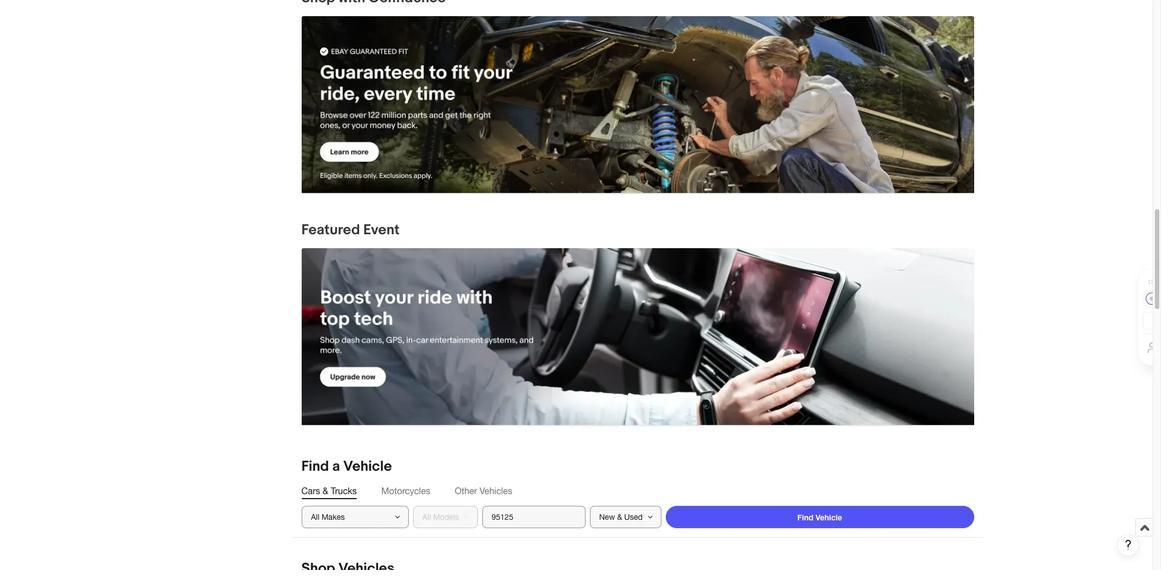 Task type: describe. For each thing, give the bounding box(es) containing it.
find for find a vehicle
[[302, 458, 329, 476]]

other vehicles
[[455, 486, 513, 496]]

&
[[323, 486, 328, 496]]

tab list containing cars & trucks
[[302, 485, 975, 497]]

cars
[[302, 486, 320, 496]]

motorcycles
[[382, 486, 431, 496]]

ZIP Code (Required) text field
[[482, 506, 586, 529]]

find vehicle button
[[666, 506, 975, 529]]



Task type: locate. For each thing, give the bounding box(es) containing it.
2 none text field from the top
[[302, 248, 975, 426]]

event
[[364, 222, 400, 239]]

tab list
[[302, 485, 975, 497]]

guaranteed to fit your ride, every time image
[[302, 16, 975, 193]]

1 horizontal spatial find
[[798, 513, 814, 522]]

other
[[455, 486, 477, 496]]

0 vertical spatial find
[[302, 458, 329, 476]]

0 vertical spatial vehicle
[[343, 458, 392, 476]]

find
[[302, 458, 329, 476], [798, 513, 814, 522]]

help, opens dialogs image
[[1123, 540, 1135, 551]]

boost your ride with top tech image
[[302, 248, 975, 425]]

1 none text field from the top
[[302, 16, 975, 194]]

1 vertical spatial none text field
[[302, 248, 975, 426]]

find a vehicle
[[302, 458, 392, 476]]

find vehicle
[[798, 513, 843, 522]]

1 horizontal spatial vehicle
[[816, 513, 843, 522]]

0 horizontal spatial vehicle
[[343, 458, 392, 476]]

0 horizontal spatial find
[[302, 458, 329, 476]]

vehicle
[[343, 458, 392, 476], [816, 513, 843, 522]]

none text field boost your ride with top tech
[[302, 248, 975, 426]]

1 vertical spatial find
[[798, 513, 814, 522]]

1 vertical spatial vehicle
[[816, 513, 843, 522]]

vehicle inside button
[[816, 513, 843, 522]]

featured event
[[302, 222, 400, 239]]

None text field
[[302, 16, 975, 194], [302, 248, 975, 426]]

trucks
[[331, 486, 357, 496]]

0 vertical spatial none text field
[[302, 16, 975, 194]]

none text field guaranteed to fit your ride, every time
[[302, 16, 975, 194]]

cars & trucks
[[302, 486, 357, 496]]

vehicles
[[480, 486, 513, 496]]

find inside button
[[798, 513, 814, 522]]

find for find vehicle
[[798, 513, 814, 522]]

a
[[332, 458, 340, 476]]

featured
[[302, 222, 360, 239]]



Task type: vqa. For each thing, say whether or not it's contained in the screenshot.
the top "Find"
yes



